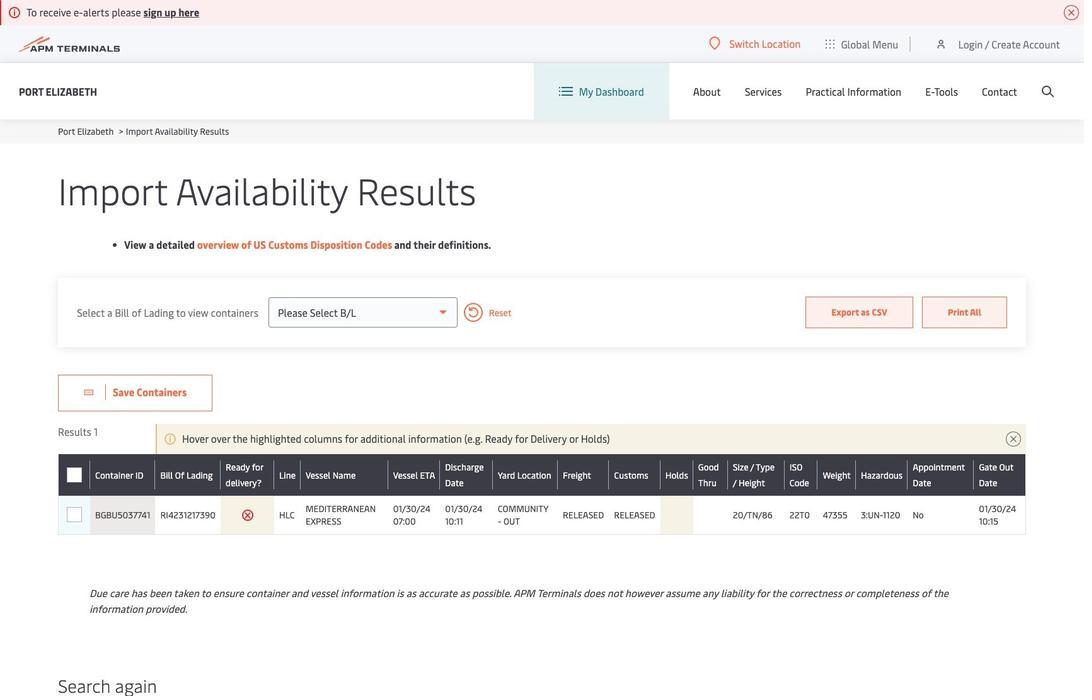 Task type: locate. For each thing, give the bounding box(es) containing it.
None checkbox
[[67, 507, 82, 523], [67, 508, 82, 523], [67, 507, 82, 523], [67, 508, 82, 523]]

None checkbox
[[67, 468, 82, 483], [67, 468, 82, 483], [67, 468, 82, 483], [67, 468, 82, 483]]



Task type: vqa. For each thing, say whether or not it's contained in the screenshot.
the 'Submit' button
no



Task type: describe. For each thing, give the bounding box(es) containing it.
not ready image
[[241, 509, 254, 522]]

close alert image
[[1064, 5, 1079, 20]]



